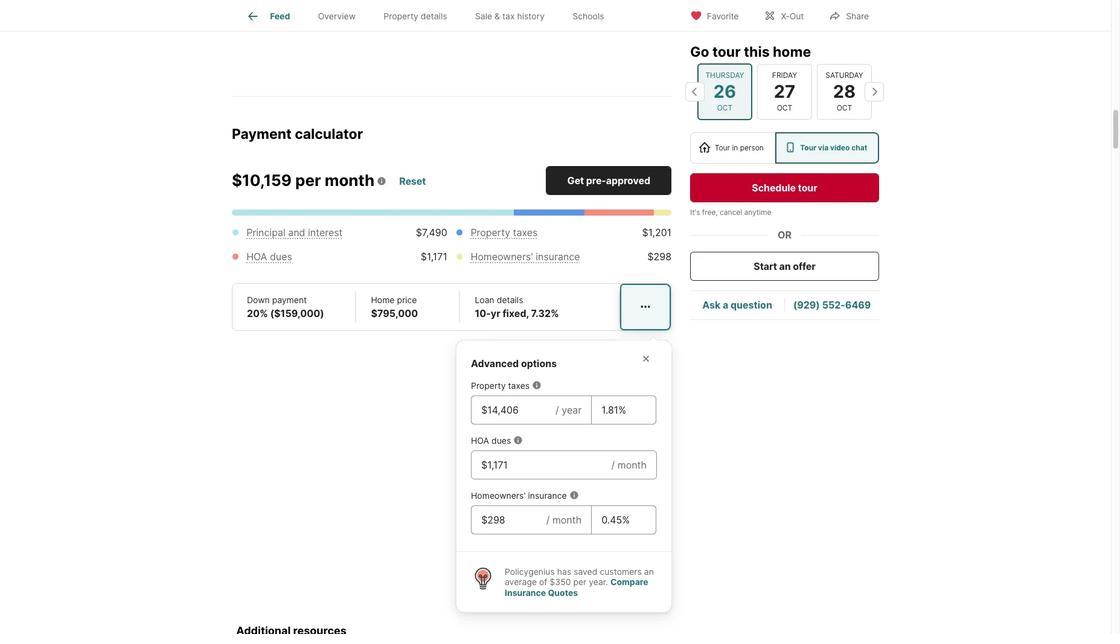Task type: describe. For each thing, give the bounding box(es) containing it.
10-
[[475, 307, 491, 319]]

$1,171
[[421, 251, 448, 263]]

offer
[[793, 260, 816, 272]]

person
[[740, 143, 764, 152]]

advertisement
[[232, 0, 282, 9]]

$7,490
[[416, 226, 448, 238]]

has
[[557, 566, 572, 577]]

home
[[773, 43, 811, 60]]

month for hoa dues
[[618, 459, 647, 471]]

tour for go
[[713, 43, 741, 60]]

month for homeowners' insurance
[[553, 514, 582, 526]]

thursday 26 oct
[[706, 71, 745, 112]]

1 vertical spatial property taxes
[[471, 380, 530, 391]]

552-
[[823, 299, 846, 311]]

property details
[[384, 11, 447, 21]]

via
[[818, 143, 829, 152]]

0 vertical spatial homeowners'
[[471, 251, 533, 263]]

homeowners' inside "tooltip"
[[471, 490, 526, 501]]

customers
[[600, 566, 642, 577]]

schedule
[[752, 182, 796, 194]]

/ for property taxes
[[556, 404, 559, 416]]

calculator
[[295, 126, 363, 143]]

go
[[690, 43, 710, 60]]

history
[[517, 11, 545, 21]]

(929) 552-6469
[[794, 299, 871, 311]]

tour for tour via video chat
[[801, 143, 817, 152]]

sale & tax history
[[475, 11, 545, 21]]

per inside policygenius has saved customers an average of $350 per year.
[[574, 577, 587, 587]]

x-out
[[781, 11, 804, 21]]

ask a question link
[[703, 299, 773, 311]]

property taxes link
[[471, 226, 538, 238]]

$1,201
[[642, 226, 672, 238]]

ask a question
[[703, 299, 773, 311]]

overview
[[318, 11, 356, 21]]

/ for hoa dues
[[612, 459, 615, 471]]

insurance
[[505, 588, 546, 598]]

get pre-approved
[[568, 174, 651, 187]]

oct for 26
[[717, 103, 733, 112]]

1 horizontal spatial hoa dues
[[471, 435, 511, 446]]

interest
[[308, 226, 343, 238]]

/ year
[[556, 404, 582, 416]]

(929) 552-6469 link
[[794, 299, 871, 311]]

/ month for homeowners' insurance
[[547, 514, 582, 526]]

schools
[[573, 11, 604, 21]]

0 vertical spatial taxes
[[513, 226, 538, 238]]

hoa dues link
[[247, 251, 292, 263]]

property details tab
[[370, 2, 461, 31]]

year.
[[589, 577, 608, 587]]

0 vertical spatial hoa
[[247, 251, 267, 263]]

0 vertical spatial per
[[295, 171, 321, 190]]

x-
[[781, 11, 790, 21]]

$10,159
[[232, 171, 292, 190]]

x-out button
[[754, 3, 814, 27]]

28
[[834, 81, 856, 102]]

schedule tour
[[752, 182, 818, 194]]

principal
[[247, 226, 286, 238]]

1 vertical spatial insurance
[[528, 490, 567, 501]]

compare
[[611, 577, 649, 587]]

home
[[371, 295, 395, 305]]

list box containing tour in person
[[690, 132, 880, 164]]

an inside button
[[780, 260, 791, 272]]

details for loan details 10-yr fixed, 7.32%
[[497, 295, 523, 305]]

$298
[[648, 251, 672, 263]]

saturday
[[826, 71, 864, 80]]

of
[[539, 577, 548, 587]]

payment
[[232, 126, 292, 143]]

payment calculator
[[232, 126, 363, 143]]

favorite
[[707, 11, 739, 21]]

&
[[495, 11, 500, 21]]

27
[[774, 81, 796, 102]]

this
[[744, 43, 770, 60]]

down
[[247, 295, 270, 305]]

fixed,
[[503, 307, 529, 319]]

question
[[731, 299, 773, 311]]

tour via video chat option
[[775, 132, 880, 164]]

tour in person option
[[690, 132, 775, 164]]

or
[[778, 229, 792, 241]]

free,
[[702, 208, 718, 217]]

start
[[754, 260, 777, 272]]

chat
[[852, 143, 868, 152]]

7.32%
[[531, 307, 559, 319]]

$10,159 per month
[[232, 171, 375, 190]]

start an offer button
[[690, 252, 880, 281]]

homeowners' insurance link
[[471, 251, 580, 263]]

approved
[[606, 174, 651, 187]]

payment
[[272, 295, 307, 305]]

feed
[[270, 11, 290, 21]]

thursday
[[706, 71, 745, 80]]

it's free, cancel anytime
[[690, 208, 772, 217]]

compare insurance quotes
[[505, 577, 649, 598]]

home price $795,000
[[371, 295, 418, 319]]

0 vertical spatial homeowners' insurance
[[471, 251, 580, 263]]

policygenius
[[505, 566, 555, 577]]

$795,000
[[371, 307, 418, 319]]

property for property taxes link
[[471, 226, 511, 238]]

go tour this home
[[690, 43, 811, 60]]

1 vertical spatial hoa
[[471, 435, 489, 446]]



Task type: vqa. For each thing, say whether or not it's contained in the screenshot.


Task type: locate. For each thing, give the bounding box(es) containing it.
tour up thursday
[[713, 43, 741, 60]]

2 tour from the left
[[801, 143, 817, 152]]

cancel
[[720, 208, 743, 217]]

tab list containing feed
[[232, 0, 628, 31]]

details inside loan details 10-yr fixed, 7.32%
[[497, 295, 523, 305]]

principal and interest link
[[247, 226, 343, 238]]

reset
[[399, 175, 426, 188]]

lightbulb icon element
[[471, 566, 505, 598]]

homeowners' insurance inside "tooltip"
[[471, 490, 567, 501]]

0 vertical spatial dues
[[270, 251, 292, 263]]

6469
[[846, 299, 871, 311]]

tour inside button
[[798, 182, 818, 194]]

1 horizontal spatial tour
[[798, 182, 818, 194]]

0 horizontal spatial month
[[325, 171, 375, 190]]

favorite button
[[680, 3, 749, 27]]

0 horizontal spatial tour
[[713, 43, 741, 60]]

2 vertical spatial property
[[471, 380, 506, 391]]

out
[[790, 11, 804, 21]]

($159,000)
[[270, 307, 324, 319]]

1 vertical spatial /
[[612, 459, 615, 471]]

tab list
[[232, 0, 628, 31]]

property inside tab
[[384, 11, 419, 21]]

0 vertical spatial tour
[[713, 43, 741, 60]]

taxes inside "tooltip"
[[508, 380, 530, 391]]

1 vertical spatial tour
[[798, 182, 818, 194]]

reset button
[[399, 171, 427, 192]]

1 horizontal spatial per
[[574, 577, 587, 587]]

0 vertical spatial hoa dues
[[247, 251, 292, 263]]

and
[[288, 226, 305, 238]]

1 vertical spatial per
[[574, 577, 587, 587]]

oct for 28
[[837, 103, 853, 112]]

principal and interest
[[247, 226, 343, 238]]

saved
[[574, 566, 598, 577]]

feed link
[[246, 9, 290, 24]]

1 vertical spatial hoa dues
[[471, 435, 511, 446]]

price
[[397, 295, 417, 305]]

0 vertical spatial insurance
[[536, 251, 580, 263]]

None button
[[698, 63, 753, 120], [758, 64, 813, 120], [817, 64, 872, 120], [698, 63, 753, 120], [758, 64, 813, 120], [817, 64, 872, 120]]

0 vertical spatial property taxes
[[471, 226, 538, 238]]

saturday 28 oct
[[826, 71, 864, 112]]

1 horizontal spatial month
[[553, 514, 582, 526]]

1 vertical spatial month
[[618, 459, 647, 471]]

0 vertical spatial an
[[780, 260, 791, 272]]

1 horizontal spatial / month
[[612, 459, 647, 471]]

tour via video chat
[[801, 143, 868, 152]]

0 horizontal spatial hoa dues
[[247, 251, 292, 263]]

average
[[505, 577, 537, 587]]

0 vertical spatial /
[[556, 404, 559, 416]]

2 oct from the left
[[777, 103, 793, 112]]

(929)
[[794, 299, 820, 311]]

/ month
[[612, 459, 647, 471], [547, 514, 582, 526]]

0 horizontal spatial oct
[[717, 103, 733, 112]]

tour for tour in person
[[715, 143, 730, 152]]

oct down 26
[[717, 103, 733, 112]]

/ month for hoa dues
[[612, 459, 647, 471]]

it's
[[690, 208, 700, 217]]

2 vertical spatial /
[[547, 514, 550, 526]]

property inside "tooltip"
[[471, 380, 506, 391]]

sale & tax history tab
[[461, 2, 559, 31]]

1 oct from the left
[[717, 103, 733, 112]]

list box
[[690, 132, 880, 164]]

tax
[[503, 11, 515, 21]]

0 horizontal spatial an
[[644, 566, 654, 577]]

a
[[723, 299, 729, 311]]

1 horizontal spatial /
[[556, 404, 559, 416]]

1 vertical spatial property
[[471, 226, 511, 238]]

next image
[[865, 82, 884, 101]]

tooltip containing advanced options
[[457, 331, 896, 613]]

oct for 27
[[777, 103, 793, 112]]

2 horizontal spatial month
[[618, 459, 647, 471]]

policygenius has saved customers an average of $350 per year.
[[505, 566, 654, 587]]

oct
[[717, 103, 733, 112], [777, 103, 793, 112], [837, 103, 853, 112]]

1 horizontal spatial dues
[[492, 435, 511, 446]]

0 vertical spatial details
[[421, 11, 447, 21]]

hoa dues
[[247, 251, 292, 263], [471, 435, 511, 446]]

hoa
[[247, 251, 267, 263], [471, 435, 489, 446]]

ask
[[703, 299, 721, 311]]

share
[[847, 11, 869, 21]]

/
[[556, 404, 559, 416], [612, 459, 615, 471], [547, 514, 550, 526]]

1 vertical spatial an
[[644, 566, 654, 577]]

1 tour from the left
[[715, 143, 730, 152]]

in
[[732, 143, 738, 152]]

$350
[[550, 577, 571, 587]]

20%
[[247, 307, 268, 319]]

/ for homeowners' insurance
[[547, 514, 550, 526]]

yr
[[491, 307, 501, 319]]

an up compare
[[644, 566, 654, 577]]

details
[[421, 11, 447, 21], [497, 295, 523, 305]]

per down saved
[[574, 577, 587, 587]]

1 vertical spatial homeowners' insurance
[[471, 490, 567, 501]]

2 horizontal spatial oct
[[837, 103, 853, 112]]

tour right schedule
[[798, 182, 818, 194]]

1 horizontal spatial details
[[497, 295, 523, 305]]

tour for schedule
[[798, 182, 818, 194]]

homeowners'
[[471, 251, 533, 263], [471, 490, 526, 501]]

0 horizontal spatial dues
[[270, 251, 292, 263]]

tour left via
[[801, 143, 817, 152]]

tooltip
[[457, 331, 896, 613]]

property taxes up homeowners' insurance "link"
[[471, 226, 538, 238]]

oct down the 28 at the top of the page
[[837, 103, 853, 112]]

schedule tour button
[[690, 173, 880, 202]]

advanced
[[471, 357, 519, 370]]

1 vertical spatial homeowners'
[[471, 490, 526, 501]]

property
[[384, 11, 419, 21], [471, 226, 511, 238], [471, 380, 506, 391]]

property taxes down advanced
[[471, 380, 530, 391]]

get pre-approved button
[[546, 166, 672, 195]]

advanced options
[[471, 357, 557, 370]]

2 vertical spatial month
[[553, 514, 582, 526]]

friday
[[773, 71, 798, 80]]

oct down 27
[[777, 103, 793, 112]]

year
[[562, 404, 582, 416]]

3 oct from the left
[[837, 103, 853, 112]]

compare insurance quotes link
[[505, 577, 649, 598]]

0 vertical spatial / month
[[612, 459, 647, 471]]

loan details 10-yr fixed, 7.32%
[[475, 295, 559, 319]]

0 vertical spatial month
[[325, 171, 375, 190]]

0 horizontal spatial tour
[[715, 143, 730, 152]]

None text field
[[481, 403, 546, 417], [602, 403, 646, 417], [481, 513, 537, 527], [602, 513, 646, 527], [481, 403, 546, 417], [602, 403, 646, 417], [481, 513, 537, 527], [602, 513, 646, 527]]

0 horizontal spatial /
[[547, 514, 550, 526]]

2 horizontal spatial /
[[612, 459, 615, 471]]

sale
[[475, 11, 492, 21]]

property for property details tab
[[384, 11, 419, 21]]

month
[[325, 171, 375, 190], [618, 459, 647, 471], [553, 514, 582, 526]]

0 vertical spatial property
[[384, 11, 419, 21]]

taxes up homeowners' insurance "link"
[[513, 226, 538, 238]]

details left sale
[[421, 11, 447, 21]]

1 vertical spatial dues
[[492, 435, 511, 446]]

homeowners' insurance
[[471, 251, 580, 263], [471, 490, 567, 501]]

property taxes
[[471, 226, 538, 238], [471, 380, 530, 391]]

0 horizontal spatial hoa
[[247, 251, 267, 263]]

0 horizontal spatial per
[[295, 171, 321, 190]]

taxes down advanced options
[[508, 380, 530, 391]]

1 vertical spatial / month
[[547, 514, 582, 526]]

taxes
[[513, 226, 538, 238], [508, 380, 530, 391]]

quotes
[[548, 588, 578, 598]]

insurance
[[536, 251, 580, 263], [528, 490, 567, 501]]

1 horizontal spatial hoa
[[471, 435, 489, 446]]

details inside tab
[[421, 11, 447, 21]]

tour left in
[[715, 143, 730, 152]]

details for property details
[[421, 11, 447, 21]]

none text field inside "tooltip"
[[481, 458, 602, 472]]

an left offer
[[780, 260, 791, 272]]

None text field
[[481, 458, 602, 472]]

1 horizontal spatial oct
[[777, 103, 793, 112]]

start an offer
[[754, 260, 816, 272]]

0 horizontal spatial / month
[[547, 514, 582, 526]]

1 horizontal spatial an
[[780, 260, 791, 272]]

friday 27 oct
[[773, 71, 798, 112]]

previous image
[[686, 82, 705, 101]]

tour
[[715, 143, 730, 152], [801, 143, 817, 152]]

an inside policygenius has saved customers an average of $350 per year.
[[644, 566, 654, 577]]

details up fixed,
[[497, 295, 523, 305]]

lightbulb icon image
[[471, 566, 495, 591]]

schools tab
[[559, 2, 618, 31]]

1 horizontal spatial tour
[[801, 143, 817, 152]]

1 vertical spatial taxes
[[508, 380, 530, 391]]

oct inside friday 27 oct
[[777, 103, 793, 112]]

oct inside saturday 28 oct
[[837, 103, 853, 112]]

0 horizontal spatial details
[[421, 11, 447, 21]]

per
[[295, 171, 321, 190], [574, 577, 587, 587]]

an
[[780, 260, 791, 272], [644, 566, 654, 577]]

share button
[[819, 3, 880, 27]]

overview tab
[[304, 2, 370, 31]]

oct inside thursday 26 oct
[[717, 103, 733, 112]]

anytime
[[745, 208, 772, 217]]

per right $10,159
[[295, 171, 321, 190]]

1 vertical spatial details
[[497, 295, 523, 305]]



